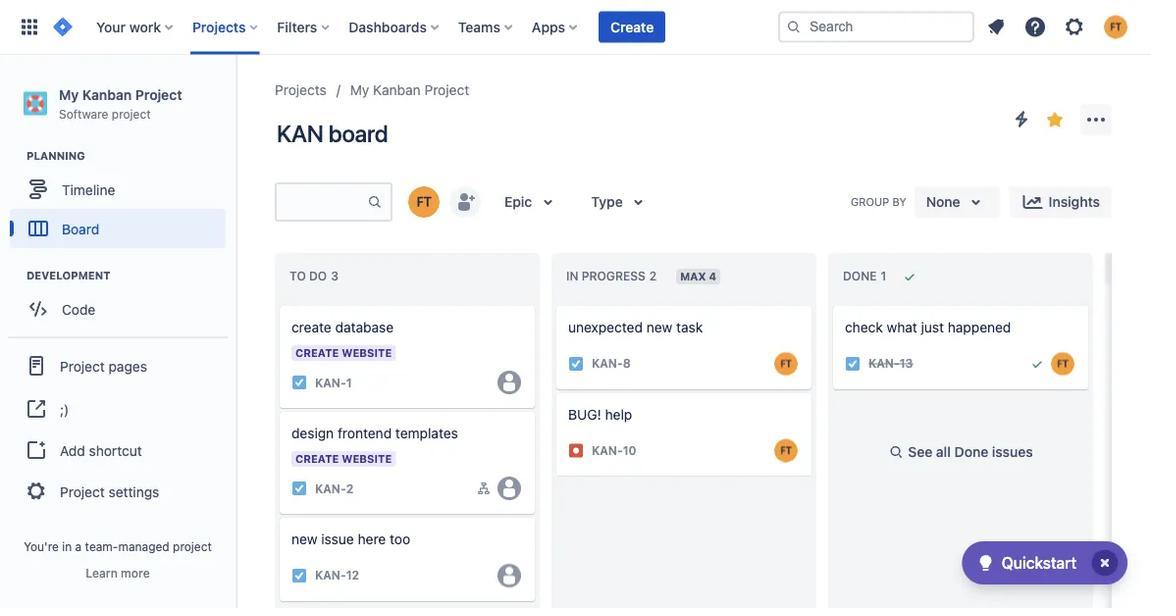 Task type: locate. For each thing, give the bounding box(es) containing it.
project inside my kanban project software project
[[135, 86, 182, 103]]

kan-1
[[315, 376, 352, 390]]

my for my kanban project
[[350, 82, 369, 98]]

learn more button
[[86, 566, 150, 581]]

to do
[[290, 270, 327, 283]]

0 horizontal spatial create issue image
[[545, 293, 568, 316]]

task image for kan-2
[[292, 481, 307, 497]]

4
[[709, 271, 717, 283]]

kanban inside my kanban project software project
[[82, 86, 132, 103]]

task image left kan-13 link
[[845, 356, 861, 372]]

kan- inside kan-8 link
[[592, 357, 623, 371]]

jira software image
[[51, 15, 75, 39]]

frontend
[[338, 426, 392, 442]]

board link
[[10, 209, 226, 249]]

1 horizontal spatial my
[[350, 82, 369, 98]]

kanban up the board
[[373, 82, 421, 98]]

timeline link
[[10, 170, 226, 209]]

project left pages
[[60, 358, 105, 374]]

banner
[[0, 0, 1152, 55]]

1 horizontal spatial create issue image
[[822, 293, 845, 316]]

new left issue
[[292, 532, 318, 548]]

add people image
[[454, 190, 477, 214]]

kan- inside kan-13 link
[[869, 357, 900, 371]]

see
[[909, 444, 933, 460]]

1 horizontal spatial project
[[173, 540, 212, 554]]

do
[[309, 270, 327, 283]]

assignee: funky town image right done icon
[[1052, 352, 1075, 376]]

teams
[[458, 19, 501, 35]]

1 create issue image from the left
[[545, 293, 568, 316]]

more image
[[1085, 108, 1109, 132]]

10
[[623, 444, 637, 458]]

dashboards
[[349, 19, 427, 35]]

shortcut
[[89, 443, 142, 459]]

board
[[62, 221, 99, 237]]

happened
[[948, 320, 1012, 336]]

2 create issue image from the left
[[822, 293, 845, 316]]

your work
[[96, 19, 161, 35]]

task image
[[568, 356, 584, 372], [845, 356, 861, 372], [292, 375, 307, 391], [292, 481, 307, 497]]

kan-
[[592, 357, 623, 371], [869, 357, 900, 371], [315, 376, 346, 390], [592, 444, 623, 458], [315, 482, 346, 496], [315, 569, 346, 583]]

1 horizontal spatial kanban
[[373, 82, 421, 98]]

kan- up issue
[[315, 482, 346, 496]]

unassigned image for kan-1
[[498, 371, 521, 395]]

task image for kan-13
[[845, 356, 861, 372]]

check image
[[975, 552, 998, 575]]

kan-2 link
[[315, 481, 354, 497]]

0 of 1 child issues complete image
[[476, 481, 492, 497]]

2 unassigned image from the top
[[498, 564, 521, 588]]

0 vertical spatial done
[[843, 270, 877, 283]]

assignee: funky town image down assignee: funky town icon
[[775, 439, 798, 463]]

in
[[567, 270, 579, 283]]

my for my kanban project software project
[[59, 86, 79, 103]]

project down the work
[[135, 86, 182, 103]]

new
[[647, 320, 673, 336], [292, 532, 318, 548]]

1 horizontal spatial new
[[647, 320, 673, 336]]

settings image
[[1063, 15, 1087, 39]]

kan- right task image
[[315, 569, 346, 583]]

project down teams on the left
[[425, 82, 470, 98]]

projects for projects dropdown button
[[192, 19, 246, 35]]

project
[[425, 82, 470, 98], [135, 86, 182, 103], [60, 358, 105, 374], [60, 484, 105, 500]]

create column image
[[1109, 257, 1133, 281]]

0 horizontal spatial my
[[59, 86, 79, 103]]

0 horizontal spatial create issue image
[[268, 293, 292, 316]]

to do element
[[290, 270, 343, 284]]

project right software
[[112, 107, 151, 121]]

to
[[290, 270, 306, 283]]

more
[[121, 567, 150, 580]]

0 vertical spatial new
[[647, 320, 673, 336]]

0 vertical spatial assignee: funky town image
[[1052, 352, 1075, 376]]

kan- right bug icon
[[592, 444, 623, 458]]

apps button
[[526, 11, 585, 43]]

unexpected
[[568, 320, 643, 336]]

0 vertical spatial project
[[112, 107, 151, 121]]

1 vertical spatial create issue image
[[545, 380, 568, 403]]

my up the board
[[350, 82, 369, 98]]

my
[[350, 82, 369, 98], [59, 86, 79, 103]]

create issue image
[[268, 293, 292, 316], [545, 380, 568, 403]]

projects up sidebar navigation icon
[[192, 19, 246, 35]]

1 vertical spatial done
[[955, 444, 989, 460]]

project right managed
[[173, 540, 212, 554]]

1 vertical spatial projects
[[275, 82, 327, 98]]

create issue image up bug!
[[545, 380, 568, 403]]

type button
[[580, 187, 662, 218]]

unassigned image
[[498, 371, 521, 395], [498, 564, 521, 588]]

done image
[[1030, 356, 1046, 372]]

kan- down what
[[869, 357, 900, 371]]

1 horizontal spatial assignee: funky town image
[[1052, 352, 1075, 376]]

1 unassigned image from the top
[[498, 371, 521, 395]]

projects for projects link
[[275, 82, 327, 98]]

kan- for bug! help
[[592, 444, 623, 458]]

kanban for my kanban project
[[373, 82, 421, 98]]

code link
[[10, 290, 226, 329]]

0 horizontal spatial projects
[[192, 19, 246, 35]]

1 vertical spatial unassigned image
[[498, 564, 521, 588]]

kan- for new issue here too
[[315, 569, 346, 583]]

max
[[681, 271, 706, 283]]

1 vertical spatial project
[[173, 540, 212, 554]]

planning image
[[3, 145, 27, 168]]

0 vertical spatial create issue image
[[268, 293, 292, 316]]

0 horizontal spatial kanban
[[82, 86, 132, 103]]

create button
[[599, 11, 666, 43]]

insights image
[[1022, 190, 1045, 214]]

create issue image for unexpected new task
[[545, 293, 568, 316]]

kanban
[[373, 82, 421, 98], [82, 86, 132, 103]]

sidebar navigation image
[[214, 79, 257, 118]]

assignee: funky town image
[[1052, 352, 1075, 376], [775, 439, 798, 463]]

settings
[[109, 484, 159, 500]]

kan-8 link
[[592, 356, 631, 372]]

team-
[[85, 540, 118, 554]]

1 vertical spatial assignee: funky town image
[[775, 439, 798, 463]]

development group
[[10, 268, 235, 335]]

in progress element
[[567, 270, 661, 284]]

you're in a team-managed project
[[24, 540, 212, 554]]

filters button
[[271, 11, 337, 43]]

1 horizontal spatial create issue image
[[545, 380, 568, 403]]

see all done issues link
[[877, 441, 1045, 464]]

projects inside dropdown button
[[192, 19, 246, 35]]

kan
[[277, 120, 324, 147]]

1 horizontal spatial projects
[[275, 82, 327, 98]]

kan- up "design"
[[315, 376, 346, 390]]

create issue image for create database
[[268, 293, 292, 316]]

projects up kan
[[275, 82, 327, 98]]

0 vertical spatial projects
[[192, 19, 246, 35]]

project settings link
[[8, 470, 228, 514]]

create issue image for check what just happened
[[822, 293, 845, 316]]

your work button
[[90, 11, 181, 43]]

projects link
[[275, 79, 327, 102]]

1 horizontal spatial done
[[955, 444, 989, 460]]

task image left kan-8 link
[[568, 356, 584, 372]]

bug!
[[568, 407, 602, 423]]

project
[[112, 107, 151, 121], [173, 540, 212, 554]]

create issue image
[[545, 293, 568, 316], [822, 293, 845, 316]]

my inside my kanban project software project
[[59, 86, 79, 103]]

done
[[843, 270, 877, 283], [955, 444, 989, 460]]

task image left kan-1 link
[[292, 375, 307, 391]]

done right the all
[[955, 444, 989, 460]]

create issue image down to
[[268, 293, 292, 316]]

0 horizontal spatial new
[[292, 532, 318, 548]]

create
[[611, 19, 654, 35]]

new left task
[[647, 320, 673, 336]]

unassigned image for kan-12
[[498, 564, 521, 588]]

create
[[292, 320, 332, 336]]

kan- down unexpected
[[592, 357, 623, 371]]

your profile and settings image
[[1105, 15, 1128, 39]]

done up check
[[843, 270, 877, 283]]

12
[[346, 569, 360, 583]]

0 horizontal spatial project
[[112, 107, 151, 121]]

issues
[[993, 444, 1034, 460]]

done image
[[1030, 356, 1046, 372]]

my inside my kanban project link
[[350, 82, 369, 98]]

kan- inside kan-12 'link'
[[315, 569, 346, 583]]

0 vertical spatial unassigned image
[[498, 371, 521, 395]]

task image for kan-8
[[568, 356, 584, 372]]

projects
[[192, 19, 246, 35], [275, 82, 327, 98]]

task
[[677, 320, 703, 336]]

templates
[[396, 426, 458, 442]]

type
[[591, 194, 623, 210]]

8
[[623, 357, 631, 371]]

task image
[[292, 568, 307, 584]]

new issue here too
[[292, 532, 411, 548]]

Search this board text field
[[277, 185, 367, 220]]

managed
[[118, 540, 170, 554]]

kan- inside kan-10 link
[[592, 444, 623, 458]]

group
[[8, 337, 228, 520]]

kan- for unexpected new task
[[592, 357, 623, 371]]

kan-10
[[592, 444, 637, 458]]

pages
[[109, 358, 147, 374]]

;) link
[[8, 388, 228, 431]]

create issue image up check
[[822, 293, 845, 316]]

projects button
[[187, 11, 265, 43]]

insights button
[[1010, 187, 1112, 218]]

kanban up software
[[82, 86, 132, 103]]

my up software
[[59, 86, 79, 103]]

0 horizontal spatial done
[[843, 270, 877, 283]]

task image left kan-2 link
[[292, 481, 307, 497]]

create issue image down 'in'
[[545, 293, 568, 316]]

your
[[96, 19, 126, 35]]



Task type: describe. For each thing, give the bounding box(es) containing it.
insights
[[1049, 194, 1101, 210]]

notifications image
[[985, 15, 1008, 39]]

board
[[329, 120, 388, 147]]

2
[[346, 482, 354, 496]]

help
[[605, 407, 633, 423]]

1 vertical spatial new
[[292, 532, 318, 548]]

code
[[62, 301, 96, 317]]

see all done issues
[[909, 444, 1034, 460]]

learn
[[86, 567, 118, 580]]

bug! help
[[568, 407, 633, 423]]

add shortcut button
[[8, 431, 228, 470]]

kan- inside kan-1 link
[[315, 376, 346, 390]]

timeline
[[62, 181, 115, 198]]

none button
[[915, 187, 1000, 218]]

funky town image
[[408, 187, 440, 218]]

create issue image for bug! help
[[545, 380, 568, 403]]

1
[[346, 376, 352, 390]]

issue
[[321, 532, 354, 548]]

in
[[62, 540, 72, 554]]

primary element
[[12, 0, 779, 54]]

just
[[922, 320, 945, 336]]

help image
[[1024, 15, 1048, 39]]

kan-1 link
[[315, 375, 352, 391]]

by
[[893, 196, 907, 208]]

add
[[60, 443, 85, 459]]

kan-8
[[592, 357, 631, 371]]

automations menu button icon image
[[1010, 108, 1034, 131]]

work
[[129, 19, 161, 35]]

project pages link
[[8, 345, 228, 388]]

group containing project pages
[[8, 337, 228, 520]]

search image
[[786, 19, 802, 35]]

group by
[[851, 196, 907, 208]]

project settings
[[60, 484, 159, 500]]

project down add
[[60, 484, 105, 500]]

kan board
[[277, 120, 388, 147]]

teams button
[[453, 11, 520, 43]]

kan- inside kan-2 link
[[315, 482, 346, 496]]

dashboards button
[[343, 11, 447, 43]]

check
[[845, 320, 883, 336]]

kan-13 link
[[869, 356, 914, 372]]

here
[[358, 532, 386, 548]]

my kanban project software project
[[59, 86, 182, 121]]

create database
[[292, 320, 394, 336]]

assignee: funky town image
[[775, 352, 798, 376]]

kan-12
[[315, 569, 360, 583]]

all
[[937, 444, 951, 460]]

epic
[[505, 194, 532, 210]]

apps
[[532, 19, 566, 35]]

my kanban project link
[[350, 79, 470, 102]]

quickstart button
[[963, 542, 1128, 585]]

planning
[[27, 150, 85, 163]]

appswitcher icon image
[[18, 15, 41, 39]]

in progress
[[567, 270, 646, 283]]

quickstart
[[1002, 554, 1077, 573]]

a
[[75, 540, 82, 554]]

add shortcut
[[60, 443, 142, 459]]

database
[[335, 320, 394, 336]]

progress
[[582, 270, 646, 283]]

design
[[292, 426, 334, 442]]

development image
[[3, 264, 27, 288]]

none
[[927, 194, 961, 210]]

banner containing your work
[[0, 0, 1152, 55]]

project inside my kanban project software project
[[112, 107, 151, 121]]

kanban for my kanban project software project
[[82, 86, 132, 103]]

dismiss quickstart image
[[1090, 548, 1121, 579]]

filters
[[277, 19, 317, 35]]

star kan board image
[[1044, 108, 1067, 132]]

done element
[[843, 270, 891, 284]]

unassigned image
[[498, 477, 521, 501]]

Search field
[[779, 11, 975, 43]]

project pages
[[60, 358, 147, 374]]

0 horizontal spatial assignee: funky town image
[[775, 439, 798, 463]]

design frontend templates
[[292, 426, 458, 442]]

kan- for check what just happened
[[869, 357, 900, 371]]

kan-10 link
[[592, 443, 637, 460]]

kan-2
[[315, 482, 354, 496]]

software
[[59, 107, 108, 121]]

0 of 1 child issues complete image
[[476, 481, 492, 497]]

;)
[[60, 401, 69, 418]]

you're
[[24, 540, 59, 554]]

kan-12 link
[[315, 568, 360, 585]]

planning group
[[10, 148, 235, 254]]

check what just happened
[[845, 320, 1012, 336]]

max 4
[[681, 271, 717, 283]]

bug image
[[568, 443, 584, 459]]

learn more
[[86, 567, 150, 580]]

jira software image
[[51, 15, 75, 39]]

13
[[900, 357, 914, 371]]

task image for kan-1
[[292, 375, 307, 391]]

development
[[27, 270, 110, 282]]



Task type: vqa. For each thing, say whether or not it's contained in the screenshot.
'issues' related to Search issues
no



